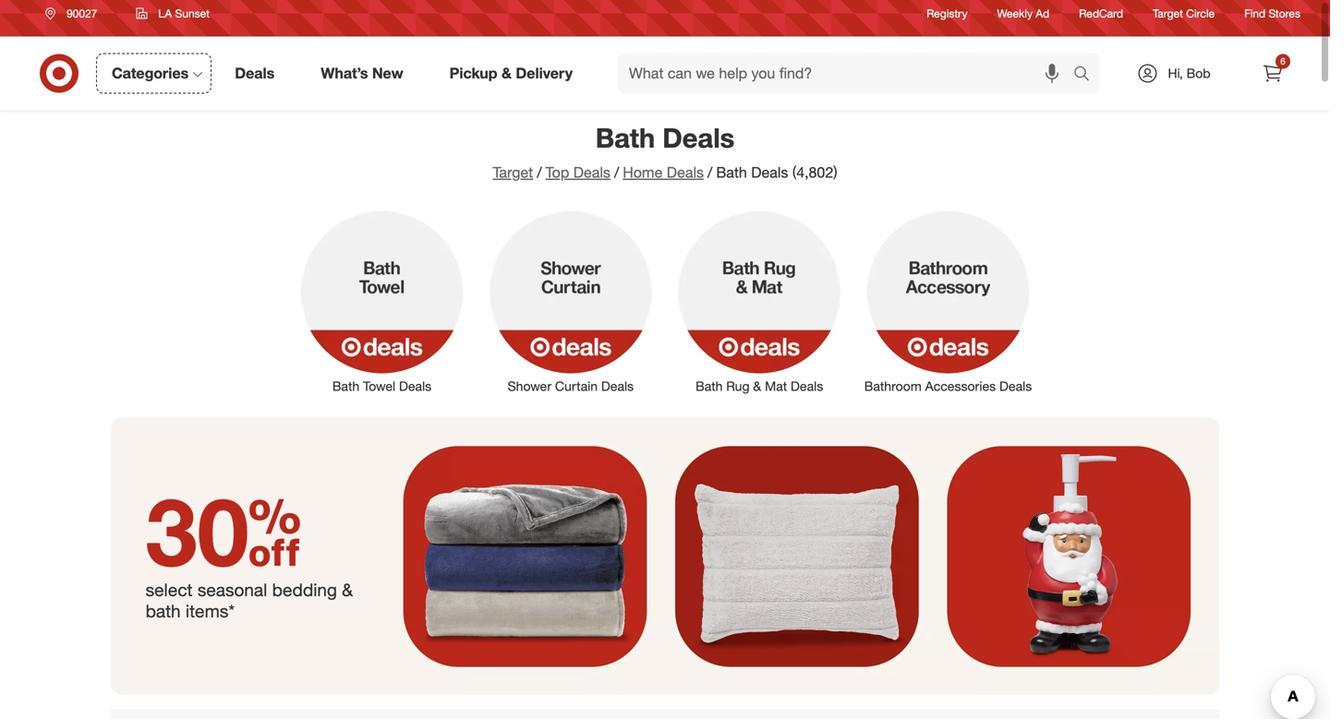 Task type: vqa. For each thing, say whether or not it's contained in the screenshot.
Clear all
no



Task type: describe. For each thing, give the bounding box(es) containing it.
bath
[[146, 601, 181, 622]]

1 horizontal spatial target
[[1153, 6, 1183, 20]]

6 link
[[1253, 53, 1293, 94]]

find stores
[[1244, 6, 1301, 20]]

90027
[[67, 6, 97, 20]]

bath towel deals
[[332, 378, 432, 394]]

6
[[1280, 55, 1286, 67]]

& inside 30 select seasonal bedding & bath items*
[[342, 580, 353, 601]]

target circle
[[1153, 6, 1215, 20]]

deals link
[[219, 53, 298, 94]]

bob
[[1187, 65, 1211, 81]]

weekly ad link
[[997, 5, 1050, 21]]

weekly ad
[[997, 6, 1050, 20]]

target circle link
[[1153, 5, 1215, 21]]

search button
[[1065, 53, 1109, 97]]

la sunset
[[158, 6, 210, 20]]

top deals link
[[545, 163, 611, 182]]

la
[[158, 6, 172, 20]]

target link
[[493, 163, 533, 182]]

shower
[[508, 378, 552, 394]]

2 / from the left
[[614, 163, 619, 182]]

pickup
[[450, 64, 497, 82]]

redcard link
[[1079, 5, 1123, 21]]

weekly
[[997, 6, 1033, 20]]

deals right curtain
[[601, 378, 634, 394]]

bathroom accessories deals link
[[854, 207, 1043, 396]]

towel
[[363, 378, 395, 394]]

bath for deals
[[596, 121, 655, 154]]

seasonal
[[198, 580, 267, 601]]

stores
[[1269, 6, 1301, 20]]

la sunset button
[[124, 0, 222, 30]]

categories
[[112, 64, 189, 82]]

1 vertical spatial &
[[753, 378, 761, 394]]

home
[[623, 163, 663, 182]]

mat
[[765, 378, 787, 394]]

circle
[[1186, 6, 1215, 20]]

carousel region
[[111, 710, 1219, 720]]

bath right home deals 'link'
[[716, 163, 747, 182]]

deals right accessories at the right bottom of the page
[[1000, 378, 1032, 394]]

delivery
[[516, 64, 573, 82]]

what's
[[321, 64, 368, 82]]

top
[[545, 163, 569, 182]]

bathroom accessories deals
[[864, 378, 1032, 394]]

1 / from the left
[[537, 163, 542, 182]]

deals right the top
[[573, 163, 611, 182]]

find stores link
[[1244, 5, 1301, 21]]

shower curtain deals
[[508, 378, 634, 394]]

curtain
[[555, 378, 598, 394]]

hi,
[[1168, 65, 1183, 81]]

search
[[1065, 66, 1109, 84]]

new
[[372, 64, 403, 82]]

bathroom
[[864, 378, 922, 394]]



Task type: locate. For each thing, give the bounding box(es) containing it.
1 horizontal spatial /
[[614, 163, 619, 182]]

/ right home deals 'link'
[[708, 163, 712, 182]]

deals right mat in the right of the page
[[791, 378, 823, 394]]

3 / from the left
[[708, 163, 712, 182]]

0 horizontal spatial target
[[493, 163, 533, 182]]

target
[[1153, 6, 1183, 20], [493, 163, 533, 182]]

target inside bath deals target / top deals / home deals / bath deals (4,802)
[[493, 163, 533, 182]]

90027 button
[[33, 0, 117, 30]]

what's new
[[321, 64, 403, 82]]

ad
[[1036, 6, 1050, 20]]

/ left home
[[614, 163, 619, 182]]

0 horizontal spatial &
[[342, 580, 353, 601]]

bedding
[[272, 580, 337, 601]]

registry link
[[927, 5, 968, 21]]

0 vertical spatial &
[[502, 64, 512, 82]]

accessories
[[925, 378, 996, 394]]

30
[[146, 475, 302, 588]]

bath towel deals link
[[288, 207, 476, 396]]

what's new link
[[305, 53, 426, 94]]

30 select seasonal bedding & bath items*
[[146, 475, 353, 622]]

/ left the top
[[537, 163, 542, 182]]

redcard
[[1079, 6, 1123, 20]]

1 vertical spatial target
[[493, 163, 533, 182]]

rug
[[726, 378, 750, 394]]

1 horizontal spatial &
[[502, 64, 512, 82]]

target left circle
[[1153, 6, 1183, 20]]

bath left towel
[[332, 378, 359, 394]]

bath for rug
[[696, 378, 723, 394]]

find
[[1244, 6, 1266, 20]]

/
[[537, 163, 542, 182], [614, 163, 619, 182], [708, 163, 712, 182]]

& left mat in the right of the page
[[753, 378, 761, 394]]

0 horizontal spatial /
[[537, 163, 542, 182]]

deals left the (4,802)
[[751, 163, 788, 182]]

target left the top
[[493, 163, 533, 182]]

0 vertical spatial target
[[1153, 6, 1183, 20]]

bath rug & mat deals
[[696, 378, 823, 394]]

bath left the rug
[[696, 378, 723, 394]]

sunset
[[175, 6, 210, 20]]

2 horizontal spatial /
[[708, 163, 712, 182]]

categories link
[[96, 53, 212, 94]]

deals right towel
[[399, 378, 432, 394]]

&
[[502, 64, 512, 82], [753, 378, 761, 394], [342, 580, 353, 601]]

2 vertical spatial &
[[342, 580, 353, 601]]

shower curtain deals link
[[476, 207, 665, 396]]

home deals link
[[623, 163, 704, 182]]

What can we help you find? suggestions appear below search field
[[618, 53, 1078, 94]]

deals
[[235, 64, 275, 82], [663, 121, 735, 154], [573, 163, 611, 182], [667, 163, 704, 182], [751, 163, 788, 182], [399, 378, 432, 394], [601, 378, 634, 394], [791, 378, 823, 394], [1000, 378, 1032, 394]]

2 horizontal spatial &
[[753, 378, 761, 394]]

bath deals target / top deals / home deals / bath deals (4,802)
[[493, 121, 837, 182]]

(4,802)
[[792, 163, 837, 182]]

items*
[[186, 601, 235, 622]]

deals right home
[[667, 163, 704, 182]]

& right bedding
[[342, 580, 353, 601]]

bath up home
[[596, 121, 655, 154]]

pickup & delivery link
[[434, 53, 596, 94]]

pickup & delivery
[[450, 64, 573, 82]]

bath rug & mat deals link
[[665, 207, 854, 396]]

select
[[146, 580, 193, 601]]

deals up home deals 'link'
[[663, 121, 735, 154]]

hi, bob
[[1168, 65, 1211, 81]]

bath for towel
[[332, 378, 359, 394]]

bath
[[596, 121, 655, 154], [716, 163, 747, 182], [332, 378, 359, 394], [696, 378, 723, 394]]

deals left 'what's'
[[235, 64, 275, 82]]

& right pickup
[[502, 64, 512, 82]]

registry
[[927, 6, 968, 20]]



